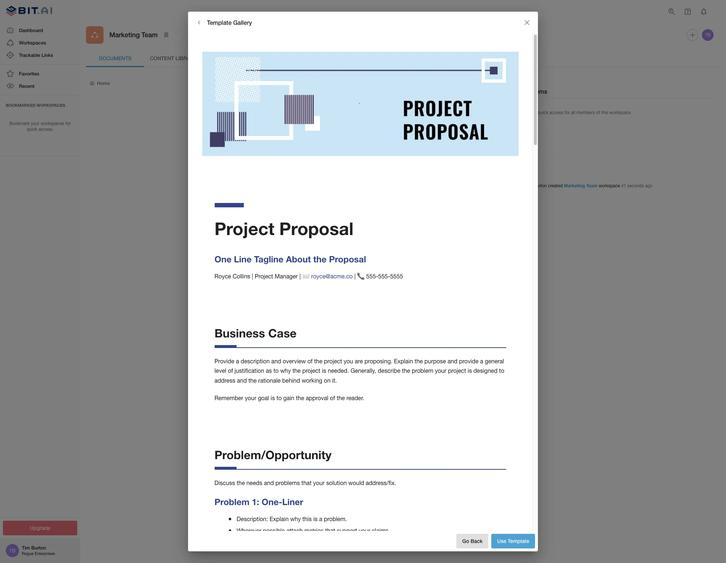 Task type: vqa. For each thing, say whether or not it's contained in the screenshot.
RippleTech
no



Task type: describe. For each thing, give the bounding box(es) containing it.
new
[[484, 80, 495, 86]]

bookmark your workspaces for quick access.
[[10, 121, 71, 132]]

all
[[571, 110, 575, 115]]

are
[[355, 358, 363, 364]]

tagline
[[254, 254, 284, 264]]

gain
[[283, 395, 294, 401]]

rogue
[[22, 552, 34, 556]]

the up 'working'
[[314, 358, 322, 364]]

claims.
[[372, 527, 390, 534]]

upgrade
[[30, 525, 50, 531]]

you inside any documents or folders created in this workspace will be visible to you or to anyone added to this workspace.
[[363, 247, 372, 252]]

the up problem
[[415, 358, 423, 364]]

on
[[324, 377, 331, 384]]

any
[[294, 233, 304, 239]]

royce@acme.co
[[311, 273, 353, 280]]

bookmark
[[10, 121, 30, 126]]

be
[[334, 247, 340, 252]]

discuss
[[215, 480, 235, 486]]

1 vertical spatial team
[[586, 183, 598, 189]]

is up on in the left of the page
[[322, 368, 326, 374]]

wherever possible attach metrics that support your claims.
[[237, 527, 390, 534]]

the left "needs"
[[237, 480, 245, 486]]

tim for marketing
[[525, 183, 532, 189]]

your left goal
[[245, 395, 256, 401]]

0 horizontal spatial team
[[142, 31, 158, 39]]

dashboard button
[[0, 24, 80, 36]]

about
[[286, 254, 311, 264]]

proposing.
[[365, 358, 392, 364]]

tim burton created marketing team workspace 41 seconds ago
[[525, 183, 653, 189]]

content
[[150, 55, 174, 61]]

problem
[[412, 368, 433, 374]]

enterprises
[[35, 552, 55, 556]]

1 horizontal spatial quick
[[538, 110, 548, 115]]

reader.
[[347, 395, 364, 401]]

description:
[[237, 516, 268, 522]]

✉️
[[302, 273, 310, 280]]

one line tagline about the proposal
[[215, 254, 366, 264]]

burton for enterprises
[[31, 545, 46, 551]]

created inside any documents or folders created in this workspace will be visible to you or to anyone added to this workspace.
[[266, 247, 283, 252]]

description: explain why this is a problem.
[[237, 516, 347, 522]]

it.
[[332, 377, 337, 384]]

problems
[[275, 480, 300, 486]]

documents.
[[305, 233, 337, 239]]

of right overview
[[308, 358, 313, 364]]

recent button
[[0, 80, 80, 92]]

is right goal
[[271, 395, 275, 401]]

2 | from the left
[[299, 273, 301, 280]]

goal
[[258, 395, 269, 401]]

designed
[[474, 368, 498, 374]]

provide
[[459, 358, 479, 364]]

library
[[175, 55, 197, 61]]

address
[[215, 377, 235, 384]]

tab list containing documents
[[86, 50, 715, 67]]

template inside button
[[508, 538, 529, 544]]

is down provide
[[468, 368, 472, 374]]

workspace inside any documents or folders created in this workspace will be visible to you or to anyone added to this workspace.
[[299, 247, 324, 252]]

this right "in"
[[290, 247, 298, 252]]

generally,
[[351, 368, 376, 374]]

collins
[[233, 273, 250, 280]]

don't
[[264, 233, 278, 239]]

anyone
[[257, 254, 273, 260]]

create
[[467, 80, 483, 86]]

favorites
[[19, 71, 39, 77]]

0 vertical spatial workspace.
[[609, 110, 632, 115]]

you inside provide a description and overview of the project you are proposing. explain the purpose and provide a general level of justification as to why the project is needed. generally, describe the problem your project is designed to address and the rationale behind working on it.
[[344, 358, 353, 364]]

gallery
[[233, 19, 252, 26]]

marketing team
[[109, 31, 158, 39]]

the down overview
[[293, 368, 301, 374]]

0 vertical spatial marketing
[[109, 31, 140, 39]]

level
[[215, 368, 226, 374]]

support
[[337, 527, 357, 534]]

insights inside 'link'
[[220, 55, 244, 61]]

use
[[497, 538, 506, 544]]

as
[[266, 368, 272, 374]]

the left problem
[[402, 368, 410, 374]]

items
[[532, 88, 547, 95]]

1 horizontal spatial for
[[531, 110, 537, 115]]

solution
[[326, 480, 347, 486]]

1 horizontal spatial project
[[324, 358, 342, 364]]

settings
[[278, 55, 303, 61]]

remember your goal is to gain the approval of the reader.
[[215, 395, 364, 401]]

one
[[215, 254, 232, 264]]

0 vertical spatial template
[[207, 19, 232, 26]]

0 vertical spatial proposal
[[279, 218, 354, 239]]

learn more
[[281, 264, 308, 271]]

problem/opportunity
[[215, 448, 332, 462]]

liner
[[282, 497, 303, 507]]

1 vertical spatial why
[[290, 516, 301, 522]]

rationale
[[258, 377, 281, 384]]

would
[[348, 480, 364, 486]]

and up as
[[271, 358, 281, 364]]

recent
[[19, 83, 35, 89]]

created inside "tim burton created marketing team workspace 41 seconds ago"
[[548, 183, 563, 189]]

settings link
[[261, 50, 319, 67]]

general
[[485, 358, 504, 364]]

0 horizontal spatial explain
[[270, 516, 289, 522]]

wherever
[[237, 527, 261, 534]]

0 horizontal spatial project
[[302, 368, 320, 374]]

needed.
[[328, 368, 349, 374]]

purpose
[[425, 358, 446, 364]]

content library link
[[144, 50, 203, 67]]

2 horizontal spatial a
[[480, 358, 483, 364]]

justification
[[235, 368, 264, 374]]

metrics
[[304, 527, 324, 534]]

0 horizontal spatial tb
[[9, 548, 16, 554]]

access.
[[39, 127, 54, 132]]

the down justification
[[248, 377, 257, 384]]

your inside provide a description and overview of the project you are proposing. explain the purpose and provide a general level of justification as to why the project is needed. generally, describe the problem your project is designed to address and the rationale behind working on it.
[[435, 368, 446, 374]]

2 or from the left
[[373, 247, 378, 252]]

2 horizontal spatial for
[[565, 110, 570, 115]]

business
[[215, 326, 265, 340]]

more
[[296, 264, 308, 271]]



Task type: locate. For each thing, give the bounding box(es) containing it.
1 vertical spatial workspace.
[[306, 254, 333, 260]]

burton up enterprises
[[31, 545, 46, 551]]

0 horizontal spatial burton
[[31, 545, 46, 551]]

1 horizontal spatial or
[[373, 247, 378, 252]]

address/fix.
[[366, 480, 396, 486]]

2 555- from the left
[[378, 273, 390, 280]]

insights link
[[203, 50, 261, 67]]

1 vertical spatial template
[[508, 538, 529, 544]]

or up line
[[243, 247, 247, 252]]

0 horizontal spatial you
[[344, 358, 353, 364]]

burton
[[534, 183, 547, 189], [31, 545, 46, 551]]

| left ✉️
[[299, 273, 301, 280]]

1 horizontal spatial team
[[586, 183, 598, 189]]

template
[[207, 19, 232, 26], [508, 538, 529, 544]]

discuss the needs and problems that your solution would address/fix.
[[215, 480, 396, 486]]

and right "needs"
[[264, 480, 274, 486]]

your up access.
[[31, 121, 39, 126]]

team left 41 at the top
[[586, 183, 598, 189]]

template right use
[[508, 538, 529, 544]]

0 horizontal spatial insights
[[220, 55, 244, 61]]

the right gain
[[296, 395, 304, 401]]

go
[[462, 538, 469, 544]]

a up metrics
[[319, 516, 322, 522]]

0 vertical spatial burton
[[534, 183, 547, 189]]

tab list
[[86, 50, 715, 67]]

created
[[548, 183, 563, 189], [266, 247, 283, 252]]

1 vertical spatial you
[[344, 358, 353, 364]]

1 vertical spatial insights
[[512, 145, 533, 152]]

will
[[326, 247, 333, 252]]

workspace
[[599, 183, 620, 189], [299, 247, 324, 252]]

team left bookmark image
[[142, 31, 158, 39]]

go back
[[462, 538, 483, 544]]

proposal up will
[[279, 218, 354, 239]]

workspace. right the members on the right
[[609, 110, 632, 115]]

0 horizontal spatial workspace
[[299, 247, 324, 252]]

1 or from the left
[[243, 247, 247, 252]]

1 horizontal spatial marketing
[[564, 183, 585, 189]]

0 horizontal spatial that
[[302, 480, 312, 486]]

for right the items
[[531, 110, 537, 115]]

0 horizontal spatial tim
[[22, 545, 30, 551]]

1 vertical spatial quick
[[27, 127, 37, 132]]

seconds
[[627, 183, 644, 189]]

project
[[324, 358, 342, 364], [302, 368, 320, 374], [448, 368, 466, 374]]

learn
[[281, 264, 295, 271]]

workspaces
[[41, 121, 64, 126]]

1 vertical spatial proposal
[[329, 254, 366, 264]]

1 vertical spatial tim
[[22, 545, 30, 551]]

why
[[280, 368, 291, 374], [290, 516, 301, 522]]

favorites button
[[0, 67, 80, 80]]

0 vertical spatial that
[[302, 480, 312, 486]]

project up needed.
[[324, 358, 342, 364]]

royce@acme.co link
[[311, 273, 353, 280]]

burton down today
[[534, 183, 547, 189]]

insights down the template gallery
[[220, 55, 244, 61]]

tb inside button
[[705, 32, 711, 38]]

and left provide
[[448, 358, 457, 364]]

in
[[285, 247, 288, 252]]

problem
[[215, 497, 250, 507]]

1 vertical spatial project
[[255, 273, 273, 280]]

0 vertical spatial workspace
[[599, 183, 620, 189]]

any
[[206, 247, 214, 252]]

the left "reader."
[[337, 395, 345, 401]]

folders
[[249, 247, 264, 252]]

1 horizontal spatial explain
[[394, 358, 413, 364]]

your left 'solution'
[[313, 480, 325, 486]]

555-
[[366, 273, 378, 280], [378, 273, 390, 280]]

your left the claims.
[[359, 527, 370, 534]]

0 horizontal spatial created
[[266, 247, 283, 252]]

back
[[471, 538, 483, 544]]

the down will
[[313, 254, 327, 264]]

0 vertical spatial quick
[[538, 110, 548, 115]]

0 vertical spatial tb
[[705, 32, 711, 38]]

for right workspaces
[[65, 121, 71, 126]]

1 vertical spatial burton
[[31, 545, 46, 551]]

use template button
[[491, 534, 535, 549]]

items
[[520, 110, 530, 115]]

explain up describe
[[394, 358, 413, 364]]

quick down bookmark
[[27, 127, 37, 132]]

0 vertical spatial team
[[142, 31, 158, 39]]

you right 'visible' at top left
[[363, 247, 372, 252]]

workspaces
[[19, 40, 46, 45]]

workspace down documents.
[[299, 247, 324, 252]]

2 horizontal spatial |
[[354, 273, 356, 280]]

and down justification
[[237, 377, 247, 384]]

trackable links
[[19, 52, 53, 58]]

project up 'working'
[[302, 368, 320, 374]]

tim inside "tim burton created marketing team workspace 41 seconds ago"
[[525, 183, 532, 189]]

1:
[[252, 497, 259, 507]]

0 horizontal spatial a
[[236, 358, 239, 364]]

burton inside "tim burton created marketing team workspace 41 seconds ago"
[[534, 183, 547, 189]]

is
[[322, 368, 326, 374], [468, 368, 472, 374], [271, 395, 275, 401], [313, 516, 318, 522]]

why up attach
[[290, 516, 301, 522]]

41
[[621, 183, 626, 189]]

access
[[550, 110, 563, 115]]

team
[[142, 31, 158, 39], [586, 183, 598, 189]]

home
[[97, 80, 110, 86]]

explain up possible
[[270, 516, 289, 522]]

to
[[357, 247, 362, 252], [379, 247, 384, 252], [291, 254, 295, 260], [274, 368, 279, 374], [499, 368, 504, 374], [277, 395, 282, 401]]

burton for marketing
[[534, 183, 547, 189]]

and
[[271, 358, 281, 364], [448, 358, 457, 364], [237, 377, 247, 384], [264, 480, 274, 486]]

business case
[[215, 326, 297, 340]]

marketing
[[109, 31, 140, 39], [564, 183, 585, 189]]

0 horizontal spatial marketing
[[109, 31, 140, 39]]

your
[[31, 121, 39, 126], [435, 368, 446, 374], [245, 395, 256, 401], [313, 480, 325, 486], [359, 527, 370, 534]]

proposal down 'visible' at top left
[[329, 254, 366, 264]]

0 horizontal spatial for
[[65, 121, 71, 126]]

describe
[[378, 368, 400, 374]]

burton inside tim burton rogue enterprises
[[31, 545, 46, 551]]

0 vertical spatial project
[[215, 218, 274, 239]]

0 vertical spatial explain
[[394, 358, 413, 364]]

approval
[[306, 395, 328, 401]]

workspace. down will
[[306, 254, 333, 260]]

for inside bookmark your workspaces for quick access.
[[65, 121, 71, 126]]

your down purpose
[[435, 368, 446, 374]]

that down problem.
[[325, 527, 335, 534]]

that right problems at the left bottom of the page
[[302, 480, 312, 486]]

why inside provide a description and overview of the project you are proposing. explain the purpose and provide a general level of justification as to why the project is needed. generally, describe the problem your project is designed to address and the rationale behind working on it.
[[280, 368, 291, 374]]

project
[[215, 218, 274, 239], [255, 273, 273, 280]]

0 horizontal spatial or
[[243, 247, 247, 252]]

for
[[531, 110, 537, 115], [565, 110, 570, 115], [65, 121, 71, 126]]

1 vertical spatial that
[[325, 527, 335, 534]]

working
[[302, 377, 322, 384]]

1 horizontal spatial you
[[363, 247, 372, 252]]

1 | from the left
[[252, 273, 253, 280]]

0 horizontal spatial template
[[207, 19, 232, 26]]

of right level
[[228, 368, 233, 374]]

1 vertical spatial workspace
[[299, 247, 324, 252]]

workspace inside "tim burton created marketing team workspace 41 seconds ago"
[[599, 183, 620, 189]]

pin items for quick access for all members of this workspace.
[[512, 110, 632, 115]]

1 vertical spatial created
[[266, 247, 283, 252]]

bookmarked
[[6, 103, 36, 107]]

project down provide
[[448, 368, 466, 374]]

needs
[[247, 480, 262, 486]]

or right 'visible' at top left
[[373, 247, 378, 252]]

workspace. inside any documents or folders created in this workspace will be visible to you or to anyone added to this workspace.
[[306, 254, 333, 260]]

tim up rogue
[[22, 545, 30, 551]]

this inside "project proposal" dialog
[[302, 516, 312, 522]]

1 vertical spatial explain
[[270, 516, 289, 522]]

0 vertical spatial you
[[363, 247, 372, 252]]

case
[[268, 326, 297, 340]]

overview
[[283, 358, 306, 364]]

content library
[[150, 55, 197, 61]]

is up metrics
[[313, 516, 318, 522]]

attach
[[286, 527, 303, 534]]

for left all
[[565, 110, 570, 115]]

1 horizontal spatial |
[[299, 273, 301, 280]]

1 horizontal spatial a
[[319, 516, 322, 522]]

members
[[577, 110, 595, 115]]

of right approval
[[330, 395, 335, 401]]

| right collins
[[252, 273, 253, 280]]

created left the marketing team link
[[548, 183, 563, 189]]

1 horizontal spatial tb
[[705, 32, 711, 38]]

manager
[[275, 273, 298, 280]]

trackable
[[19, 52, 40, 58]]

provide
[[215, 358, 234, 364]]

this up wherever possible attach metrics that support your claims.
[[302, 516, 312, 522]]

pinned
[[512, 88, 531, 95]]

0 vertical spatial created
[[548, 183, 563, 189]]

workspaces
[[37, 103, 65, 107]]

workspace left 41 at the top
[[599, 183, 620, 189]]

a right provide
[[236, 358, 239, 364]]

or
[[243, 247, 247, 252], [373, 247, 378, 252]]

line
[[234, 254, 252, 264]]

explain inside provide a description and overview of the project you are proposing. explain the purpose and provide a general level of justification as to why the project is needed. generally, describe the problem your project is designed to address and the rationale behind working on it.
[[394, 358, 413, 364]]

project proposal
[[215, 218, 354, 239]]

0 horizontal spatial workspace.
[[306, 254, 333, 260]]

documents
[[216, 247, 241, 252]]

this up more
[[297, 254, 305, 260]]

| left 📞
[[354, 273, 356, 280]]

a up designed
[[480, 358, 483, 364]]

1 555- from the left
[[366, 273, 378, 280]]

project up folders
[[215, 218, 274, 239]]

📞
[[357, 273, 365, 280]]

0 horizontal spatial quick
[[27, 127, 37, 132]]

problem.
[[324, 516, 347, 522]]

today
[[524, 165, 537, 171]]

proposal
[[279, 218, 354, 239], [329, 254, 366, 264]]

1 vertical spatial tb
[[9, 548, 16, 554]]

you left are on the left of page
[[344, 358, 353, 364]]

1 horizontal spatial template
[[508, 538, 529, 544]]

created up added
[[266, 247, 283, 252]]

problem 1: one-liner
[[215, 497, 303, 507]]

project down tagline
[[255, 273, 273, 280]]

of right the members on the right
[[596, 110, 600, 115]]

1 horizontal spatial that
[[325, 527, 335, 534]]

project proposal dialog
[[188, 12, 538, 563]]

2 horizontal spatial project
[[448, 368, 466, 374]]

use template
[[497, 538, 529, 544]]

0 horizontal spatial |
[[252, 273, 253, 280]]

1 horizontal spatial burton
[[534, 183, 547, 189]]

tim inside tim burton rogue enterprises
[[22, 545, 30, 551]]

this right the members on the right
[[601, 110, 608, 115]]

template left gallery
[[207, 19, 232, 26]]

ago
[[645, 183, 653, 189]]

1 vertical spatial marketing
[[564, 183, 585, 189]]

why up behind
[[280, 368, 291, 374]]

1 horizontal spatial tim
[[525, 183, 532, 189]]

pin
[[512, 110, 518, 115]]

documents link
[[86, 50, 144, 67]]

1 horizontal spatial insights
[[512, 145, 533, 152]]

tim down today
[[525, 183, 532, 189]]

trackable links button
[[0, 49, 80, 61]]

bookmark image
[[162, 31, 171, 39]]

tim for enterprises
[[22, 545, 30, 551]]

1 horizontal spatial created
[[548, 183, 563, 189]]

marketing team link
[[564, 183, 598, 189]]

insights up today
[[512, 145, 533, 152]]

description
[[241, 358, 270, 364]]

0 vertical spatial tim
[[525, 183, 532, 189]]

royce collins | project manager | ✉️ royce@acme.co | 📞 555-555-5555
[[215, 273, 403, 280]]

0 vertical spatial why
[[280, 368, 291, 374]]

your inside bookmark your workspaces for quick access.
[[31, 121, 39, 126]]

quick inside bookmark your workspaces for quick access.
[[27, 127, 37, 132]]

0 vertical spatial insights
[[220, 55, 244, 61]]

quick left access
[[538, 110, 548, 115]]

tim
[[525, 183, 532, 189], [22, 545, 30, 551]]

1 horizontal spatial workspace
[[599, 183, 620, 189]]

1 horizontal spatial workspace.
[[609, 110, 632, 115]]

3 | from the left
[[354, 273, 356, 280]]



